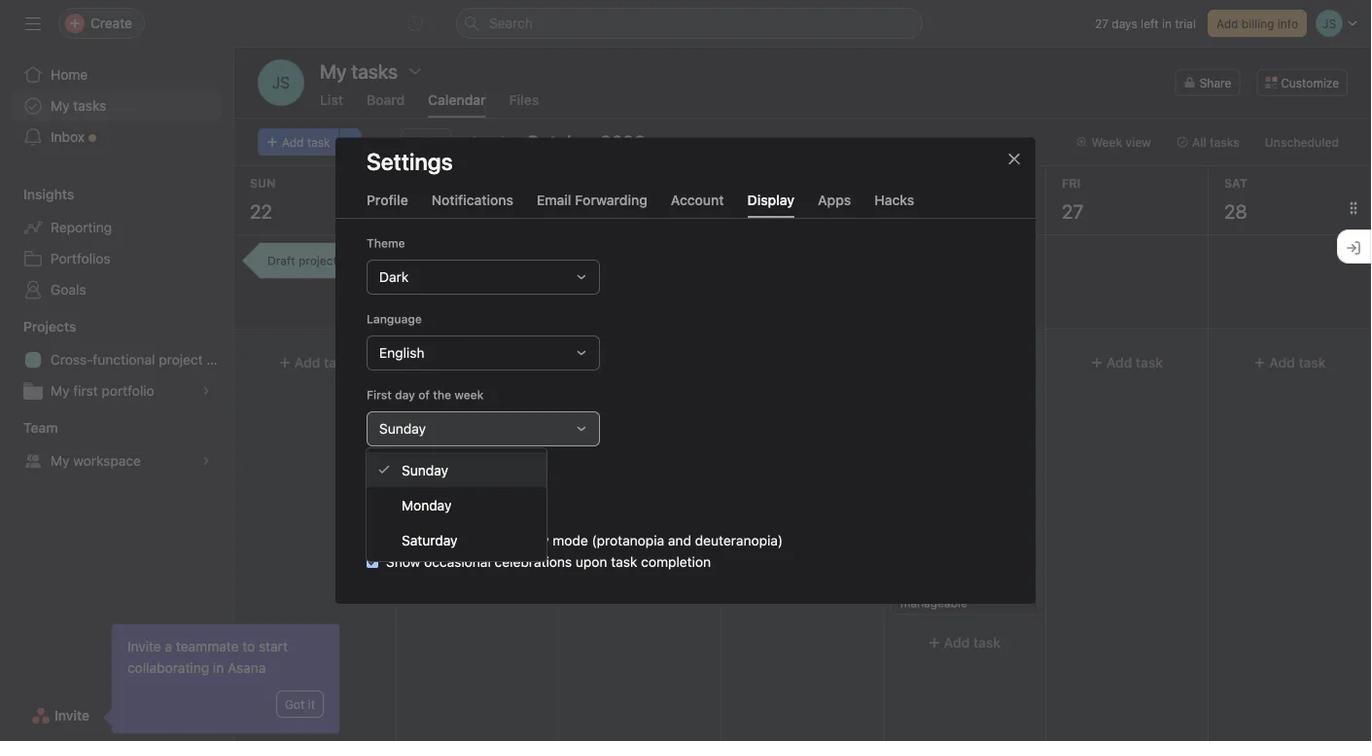 Task type: describe. For each thing, give the bounding box(es) containing it.
english button
[[367, 335, 600, 370]]

next week image
[[497, 134, 512, 150]]

advanced options
[[367, 464, 468, 477]]

friendly
[[502, 532, 549, 548]]

meeting
[[524, 293, 568, 306]]

occasional
[[424, 554, 491, 570]]

profile button
[[367, 192, 408, 218]]

share button
[[1176, 69, 1241, 96]]

week
[[455, 388, 484, 402]]

manageable
[[901, 596, 968, 610]]

dark button
[[367, 260, 600, 295]]

1 horizontal spatial 27
[[1095, 17, 1109, 30]]

compact
[[432, 511, 487, 527]]

show task row numbers enable compact mode enable color blind friendly mode (protanopia and deuteranopia)
[[386, 490, 783, 548]]

sat 28
[[1225, 176, 1248, 222]]

1 vertical spatial sunday
[[402, 462, 448, 478]]

22
[[250, 199, 272, 222]]

sunday inside dropdown button
[[379, 421, 426, 437]]

sat
[[1225, 176, 1248, 190]]

home link
[[12, 59, 222, 90]]

got it button
[[276, 691, 324, 718]]

reporting
[[51, 219, 112, 235]]

in inside invite a teammate to start collaborating in asana got it
[[213, 660, 224, 676]]

saturday
[[402, 532, 458, 548]]

apps
[[818, 192, 851, 208]]

apps button
[[818, 192, 851, 218]]

today button
[[401, 128, 452, 156]]

sunday button
[[367, 411, 600, 446]]

october
[[526, 130, 596, 153]]

my first portfolio
[[51, 383, 154, 399]]

settings
[[367, 147, 453, 174]]

sections
[[927, 456, 974, 470]]

email
[[537, 192, 572, 208]]

upon
[[576, 554, 608, 570]]

portfolio
[[102, 383, 154, 399]]

profile
[[367, 192, 408, 208]]

show occasional celebrations upon task completion
[[386, 554, 711, 570]]

js button
[[258, 59, 304, 106]]

6️⃣
[[901, 583, 913, 596]]

team
[[23, 420, 58, 436]]

teams element
[[0, 411, 233, 481]]

get
[[951, 443, 971, 456]]

my for my tasks
[[51, 98, 70, 114]]

tasks
[[73, 98, 106, 114]]

my tasks link
[[12, 90, 222, 122]]

organized
[[974, 443, 1028, 456]]

dark
[[379, 269, 409, 285]]

search list box
[[456, 8, 923, 39]]

kickoff
[[483, 293, 521, 306]]

list link
[[320, 92, 343, 118]]

billing
[[1242, 17, 1275, 30]]

25
[[737, 199, 760, 222]]

of
[[419, 388, 430, 402]]

insights button
[[0, 185, 74, 204]]

1 horizontal spatial in
[[1163, 17, 1172, 30]]

schedule
[[429, 293, 480, 306]]

notifications button
[[432, 192, 514, 218]]

list
[[320, 92, 343, 108]]

2023
[[600, 130, 646, 153]]

1 vertical spatial 27
[[1062, 199, 1084, 222]]

and
[[668, 532, 692, 548]]

projects
[[23, 319, 76, 335]]

trial
[[1176, 17, 1197, 30]]

files
[[509, 92, 539, 108]]

add billing info button
[[1208, 10, 1307, 37]]

inbox
[[51, 129, 85, 145]]

1 enable from the top
[[386, 511, 429, 527]]

3️⃣ third: get organized with sections
[[901, 443, 1028, 470]]

24
[[575, 199, 598, 222]]

6️⃣ sixth: make work manageable
[[901, 583, 1009, 610]]

portfolios link
[[12, 243, 222, 274]]

(protanopia
[[592, 532, 665, 548]]

my workspace
[[51, 453, 141, 469]]

hacks
[[875, 192, 915, 208]]

options
[[426, 464, 468, 477]]

deuteranopia)
[[695, 532, 783, 548]]

invite a teammate to start collaborating in asana tooltip
[[106, 625, 340, 734]]

fri
[[1062, 176, 1081, 190]]

my for my workspace
[[51, 453, 70, 469]]

third:
[[916, 443, 948, 456]]

forwarding
[[575, 192, 648, 208]]

functional
[[93, 352, 155, 368]]

english
[[379, 345, 425, 361]]

projects button
[[0, 317, 76, 337]]

close image
[[1007, 151, 1022, 167]]

add billing info
[[1217, 17, 1299, 30]]

search button
[[456, 8, 923, 39]]

hide sidebar image
[[25, 16, 41, 31]]

my tasks
[[51, 98, 106, 114]]

info
[[1278, 17, 1299, 30]]

projects element
[[0, 309, 233, 411]]

my tasks
[[320, 59, 398, 82]]

0 vertical spatial mode
[[491, 511, 526, 527]]

23
[[420, 199, 443, 222]]

october 2023
[[526, 130, 646, 153]]

0 vertical spatial project
[[299, 254, 337, 268]]



Task type: vqa. For each thing, say whether or not it's contained in the screenshot.
the bottommost the 'by'
no



Task type: locate. For each thing, give the bounding box(es) containing it.
my workspace link
[[12, 446, 222, 477]]

team button
[[0, 418, 58, 438]]

first
[[73, 383, 98, 399]]

workspace
[[73, 453, 141, 469]]

fri 27
[[1062, 176, 1084, 222]]

3️⃣
[[901, 443, 913, 456]]

0 vertical spatial enable
[[386, 511, 429, 527]]

project left brief
[[299, 254, 337, 268]]

in
[[1163, 17, 1172, 30], [213, 660, 224, 676]]

invite button
[[19, 698, 102, 734]]

mode up upon
[[553, 532, 588, 548]]

invite inside invite a teammate to start collaborating in asana got it
[[127, 639, 161, 655]]

enable down monday
[[386, 532, 429, 548]]

my inside teams element
[[51, 453, 70, 469]]

calendar
[[428, 92, 486, 108]]

2 vertical spatial my
[[51, 453, 70, 469]]

celebrations
[[495, 554, 572, 570]]

show for show task row numbers enable compact mode enable color blind friendly mode (protanopia and deuteranopia)
[[386, 490, 421, 506]]

to
[[242, 639, 255, 655]]

day
[[395, 388, 415, 402]]

email forwarding
[[537, 192, 648, 208]]

inbox link
[[12, 122, 222, 153]]

27 days left in trial
[[1095, 17, 1197, 30]]

0 vertical spatial my
[[51, 98, 70, 114]]

27 left days
[[1095, 17, 1109, 30]]

insights element
[[0, 177, 233, 309]]

sixth:
[[916, 583, 947, 596]]

0 vertical spatial 27
[[1095, 17, 1109, 30]]

2 show from the top
[[386, 554, 421, 570]]

language
[[367, 312, 422, 326]]

1 vertical spatial in
[[213, 660, 224, 676]]

schedule kickoff meeting
[[429, 293, 568, 306]]

search
[[489, 15, 533, 31]]

1 horizontal spatial mode
[[553, 532, 588, 548]]

show right show occasional celebrations upon task completion checkbox
[[386, 554, 421, 570]]

work
[[983, 583, 1009, 596]]

account button
[[671, 192, 724, 218]]

invite for invite
[[55, 708, 90, 724]]

add inside button
[[1217, 17, 1239, 30]]

1 vertical spatial show
[[386, 554, 421, 570]]

a
[[165, 639, 172, 655]]

sunday down day
[[379, 421, 426, 437]]

27
[[1095, 17, 1109, 30], [1062, 199, 1084, 222]]

show down the advanced
[[386, 490, 421, 506]]

in right left in the right of the page
[[1163, 17, 1172, 30]]

0 vertical spatial invite
[[127, 639, 161, 655]]

1 show from the top
[[386, 490, 421, 506]]

task inside show task row numbers enable compact mode enable color blind friendly mode (protanopia and deuteranopia)
[[424, 490, 451, 506]]

my left the tasks
[[51, 98, 70, 114]]

enable up saturday
[[386, 511, 429, 527]]

my for my first portfolio
[[51, 383, 70, 399]]

project left plan
[[159, 352, 203, 368]]

it
[[308, 698, 315, 711]]

account
[[671, 192, 724, 208]]

global element
[[0, 48, 233, 164]]

invite inside button
[[55, 708, 90, 724]]

my inside global element
[[51, 98, 70, 114]]

sunday link
[[367, 452, 547, 487]]

1 vertical spatial enable
[[386, 532, 429, 548]]

my down team
[[51, 453, 70, 469]]

0 horizontal spatial mode
[[491, 511, 526, 527]]

show for show occasional celebrations upon task completion
[[386, 554, 421, 570]]

project
[[299, 254, 337, 268], [159, 352, 203, 368]]

0 horizontal spatial project
[[159, 352, 203, 368]]

mode down numbers
[[491, 511, 526, 527]]

0 vertical spatial show
[[386, 490, 421, 506]]

saturday link
[[367, 522, 547, 557]]

sunday
[[379, 421, 426, 437], [402, 462, 448, 478]]

completion
[[641, 554, 711, 570]]

2 my from the top
[[51, 383, 70, 399]]

add task
[[282, 135, 330, 149], [295, 355, 351, 371], [457, 355, 514, 371], [1107, 355, 1164, 371], [1270, 355, 1327, 371], [944, 635, 1001, 651]]

hacks button
[[875, 192, 915, 218]]

1 horizontal spatial project
[[299, 254, 337, 268]]

0 vertical spatial sunday
[[379, 421, 426, 437]]

plan
[[207, 352, 233, 368]]

project inside cross-functional project plan link
[[159, 352, 203, 368]]

with
[[901, 456, 924, 470]]

1 vertical spatial invite
[[55, 708, 90, 724]]

js
[[272, 73, 290, 92]]

draft
[[268, 254, 295, 268]]

home
[[51, 67, 88, 83]]

previous week image
[[465, 134, 481, 150]]

calendar link
[[428, 92, 486, 118]]

1 vertical spatial project
[[159, 352, 203, 368]]

days
[[1112, 17, 1138, 30]]

3 my from the top
[[51, 453, 70, 469]]

my
[[51, 98, 70, 114], [51, 383, 70, 399], [51, 453, 70, 469]]

cross-functional project plan
[[51, 352, 233, 368]]

cross-functional project plan link
[[12, 344, 233, 376]]

in down the teammate
[[213, 660, 224, 676]]

2 enable from the top
[[386, 532, 429, 548]]

portfolios
[[51, 251, 111, 267]]

27 down fri
[[1062, 199, 1084, 222]]

1 vertical spatial mode
[[553, 532, 588, 548]]

0 horizontal spatial in
[[213, 660, 224, 676]]

my first portfolio link
[[12, 376, 222, 407]]

row
[[454, 490, 477, 506]]

display
[[748, 192, 795, 208]]

my inside projects element
[[51, 383, 70, 399]]

my left the first
[[51, 383, 70, 399]]

show inside show task row numbers enable compact mode enable color blind friendly mode (protanopia and deuteranopia)
[[386, 490, 421, 506]]

numbers
[[481, 490, 536, 506]]

monday link
[[367, 487, 547, 522]]

goals link
[[12, 274, 222, 305]]

cross-
[[51, 352, 93, 368]]

draft project brief
[[268, 254, 366, 268]]

today
[[410, 135, 443, 149]]

make
[[950, 583, 979, 596]]

0 vertical spatial in
[[1163, 17, 1172, 30]]

board link
[[367, 92, 405, 118]]

add
[[1217, 17, 1239, 30], [282, 135, 304, 149], [295, 355, 320, 371], [457, 355, 483, 371], [1107, 355, 1133, 371], [1270, 355, 1296, 371], [944, 635, 970, 651]]

advanced
[[367, 464, 423, 477]]

1 horizontal spatial invite
[[127, 639, 161, 655]]

26
[[900, 199, 923, 222]]

email forwarding button
[[537, 192, 648, 218]]

files link
[[509, 92, 539, 118]]

first day of the week
[[367, 388, 484, 402]]

0 horizontal spatial 27
[[1062, 199, 1084, 222]]

board
[[367, 92, 405, 108]]

first
[[367, 388, 392, 402]]

0 horizontal spatial invite
[[55, 708, 90, 724]]

task
[[307, 135, 330, 149], [324, 355, 351, 371], [486, 355, 514, 371], [1136, 355, 1164, 371], [1299, 355, 1327, 371], [424, 490, 451, 506], [611, 554, 638, 570], [974, 635, 1001, 651]]

asana
[[228, 660, 266, 676]]

Show occasional celebrations upon task completion checkbox
[[367, 556, 378, 568]]

theme
[[367, 236, 405, 250]]

invite for invite a teammate to start collaborating in asana got it
[[127, 639, 161, 655]]

1 vertical spatial my
[[51, 383, 70, 399]]

1 my from the top
[[51, 98, 70, 114]]

monday
[[402, 497, 452, 513]]

sunday up monday
[[402, 462, 448, 478]]



